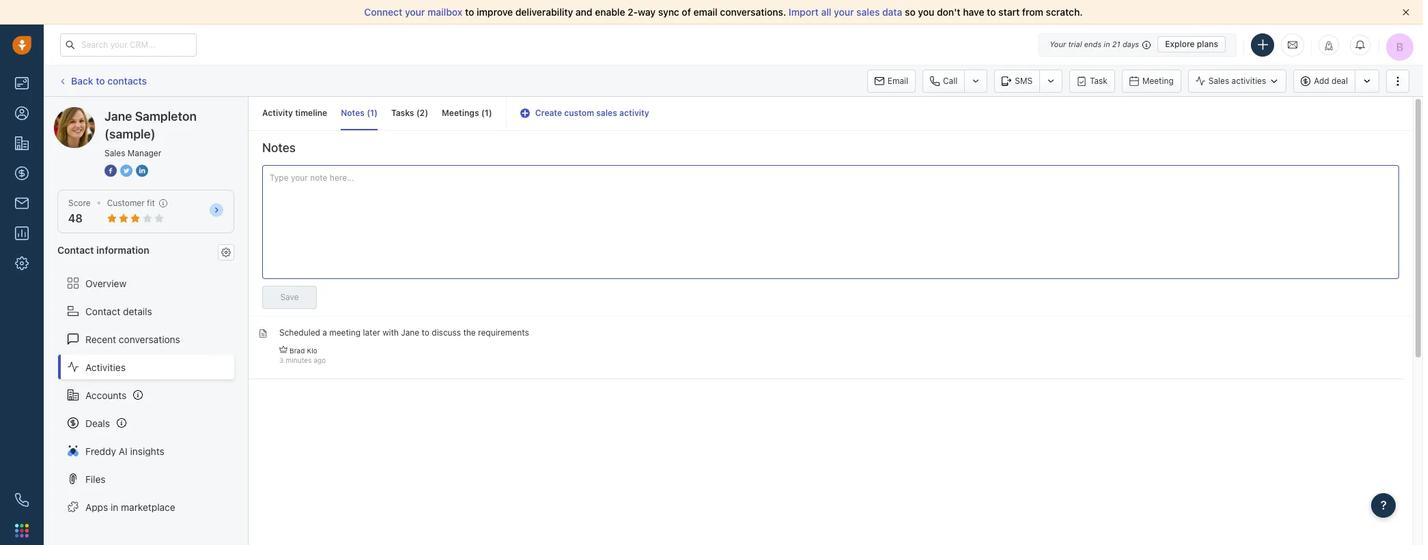 Task type: locate. For each thing, give the bounding box(es) containing it.
1 left tasks
[[370, 108, 374, 118]]

3 ) from the left
[[489, 108, 492, 118]]

sampleton up manager
[[135, 109, 197, 124]]

2 ) from the left
[[425, 108, 428, 118]]

( right tasks
[[416, 108, 420, 118]]

2 ( from the left
[[416, 108, 420, 118]]

1 your from the left
[[405, 6, 425, 18]]

create custom sales activity
[[535, 108, 649, 118]]

your left mailbox
[[405, 6, 425, 18]]

0 horizontal spatial )
[[374, 108, 378, 118]]

0 horizontal spatial 1
[[370, 108, 374, 118]]

sales activities button
[[1188, 69, 1294, 93], [1188, 69, 1287, 93]]

) for tasks ( 2 )
[[425, 108, 428, 118]]

) right tasks
[[425, 108, 428, 118]]

contact for contact information
[[57, 245, 94, 256]]

in left 21
[[1104, 40, 1111, 49]]

sampleton down contacts
[[105, 107, 152, 118]]

notes right timeline
[[341, 108, 365, 118]]

contact
[[57, 245, 94, 256], [85, 306, 120, 317]]

activity timeline
[[262, 108, 327, 118]]

brad klo
[[290, 347, 317, 355]]

sampleton for jane sampleton (sample) sales manager
[[135, 109, 197, 124]]

0 horizontal spatial sales
[[105, 148, 125, 158]]

0 horizontal spatial jane
[[81, 107, 102, 118]]

1 vertical spatial notes
[[262, 141, 296, 155]]

1 horizontal spatial sales
[[1209, 76, 1230, 86]]

improve
[[477, 6, 513, 18]]

your right all
[[834, 6, 854, 18]]

(sample) inside the jane sampleton (sample) sales manager
[[105, 127, 156, 141]]

your
[[1050, 40, 1067, 49]]

jane inside the jane sampleton (sample) sales manager
[[105, 109, 132, 124]]

deal
[[1332, 76, 1349, 86]]

start
[[999, 6, 1020, 18]]

your
[[405, 6, 425, 18], [834, 6, 854, 18]]

jane down contacts
[[105, 109, 132, 124]]

create custom sales activity link
[[520, 108, 649, 118]]

sales left data
[[857, 6, 880, 18]]

)
[[374, 108, 378, 118], [425, 108, 428, 118], [489, 108, 492, 118]]

0 horizontal spatial in
[[111, 502, 118, 513]]

notes down activity
[[262, 141, 296, 155]]

scheduled
[[279, 328, 320, 338]]

deals
[[85, 418, 110, 429]]

to
[[465, 6, 474, 18], [987, 6, 996, 18], [96, 75, 105, 87], [422, 328, 430, 338]]

1 horizontal spatial notes
[[341, 108, 365, 118]]

0 vertical spatial sales
[[857, 6, 880, 18]]

add deal
[[1315, 76, 1349, 86]]

2
[[420, 108, 425, 118]]

your trial ends in 21 days
[[1050, 40, 1140, 49]]

sales
[[857, 6, 880, 18], [597, 108, 617, 118]]

0 horizontal spatial notes
[[262, 141, 296, 155]]

sampleton inside the jane sampleton (sample) sales manager
[[135, 109, 197, 124]]

email
[[694, 6, 718, 18]]

(sample) for jane sampleton (sample)
[[155, 107, 193, 118]]

the
[[463, 328, 476, 338]]

1 vertical spatial contact
[[85, 306, 120, 317]]

import all your sales data link
[[789, 6, 905, 18]]

0 vertical spatial contact
[[57, 245, 94, 256]]

1 horizontal spatial in
[[1104, 40, 1111, 49]]

files
[[85, 474, 106, 485]]

jane down the back
[[81, 107, 102, 118]]

contact down 48
[[57, 245, 94, 256]]

0 horizontal spatial sales
[[597, 108, 617, 118]]

in right apps
[[111, 502, 118, 513]]

0 horizontal spatial your
[[405, 6, 425, 18]]

48 button
[[68, 213, 83, 225]]

add
[[1315, 76, 1330, 86]]

( left tasks
[[367, 108, 370, 118]]

mailbox
[[428, 6, 463, 18]]

enable
[[595, 6, 625, 18]]

freddy
[[85, 446, 116, 457]]

1 horizontal spatial )
[[425, 108, 428, 118]]

sales left activity
[[597, 108, 617, 118]]

2 horizontal spatial )
[[489, 108, 492, 118]]

send email image
[[1288, 39, 1298, 50]]

task
[[1090, 75, 1108, 86]]

1 1 from the left
[[370, 108, 374, 118]]

1 ( from the left
[[367, 108, 370, 118]]

email
[[888, 75, 909, 86]]

jane
[[81, 107, 102, 118], [105, 109, 132, 124], [401, 328, 420, 338]]

1 horizontal spatial jane
[[105, 109, 132, 124]]

notes for notes ( 1 )
[[341, 108, 365, 118]]

apps
[[85, 502, 108, 513]]

(
[[367, 108, 370, 118], [416, 108, 420, 118], [481, 108, 485, 118]]

activity
[[262, 108, 293, 118]]

1 vertical spatial sales
[[105, 148, 125, 158]]

jane for jane sampleton (sample)
[[81, 107, 102, 118]]

deliverability
[[516, 6, 573, 18]]

you
[[918, 6, 935, 18]]

import
[[789, 6, 819, 18]]

explore plans link
[[1158, 36, 1226, 53]]

notes
[[341, 108, 365, 118], [262, 141, 296, 155]]

1 horizontal spatial 1
[[485, 108, 489, 118]]

sms
[[1015, 75, 1033, 86]]

2 1 from the left
[[485, 108, 489, 118]]

sales
[[1209, 76, 1230, 86], [105, 148, 125, 158]]

tasks
[[391, 108, 414, 118]]

1 horizontal spatial your
[[834, 6, 854, 18]]

contact up recent
[[85, 306, 120, 317]]

score
[[68, 198, 91, 208]]

( for tasks
[[416, 108, 420, 118]]

(sample)
[[155, 107, 193, 118], [105, 127, 156, 141]]

create
[[535, 108, 562, 118]]

2 horizontal spatial jane
[[401, 328, 420, 338]]

sync
[[658, 6, 680, 18]]

) left tasks
[[374, 108, 378, 118]]

call link
[[923, 69, 965, 93]]

call
[[943, 75, 958, 86]]

1 horizontal spatial (
[[416, 108, 420, 118]]

manager
[[128, 148, 161, 158]]

meetings ( 1 )
[[442, 108, 492, 118]]

fit
[[147, 198, 155, 208]]

2 horizontal spatial (
[[481, 108, 485, 118]]

) right meetings
[[489, 108, 492, 118]]

1 ) from the left
[[374, 108, 378, 118]]

3 ( from the left
[[481, 108, 485, 118]]

(sample) up manager
[[155, 107, 193, 118]]

48
[[68, 213, 83, 225]]

recent
[[85, 334, 116, 345]]

Search your CRM... text field
[[60, 33, 197, 56]]

0 horizontal spatial (
[[367, 108, 370, 118]]

0 vertical spatial (sample)
[[155, 107, 193, 118]]

(sample) down jane sampleton (sample)
[[105, 127, 156, 141]]

3
[[279, 357, 284, 365]]

linkedin circled image
[[136, 164, 148, 178]]

1 right meetings
[[485, 108, 489, 118]]

activities
[[1232, 76, 1267, 86]]

notes for notes
[[262, 141, 296, 155]]

contacts
[[107, 75, 147, 87]]

sales up "facebook circled" icon
[[105, 148, 125, 158]]

days
[[1123, 40, 1140, 49]]

information
[[96, 245, 149, 256]]

0 vertical spatial notes
[[341, 108, 365, 118]]

to right the back
[[96, 75, 105, 87]]

meetings
[[442, 108, 479, 118]]

1 vertical spatial in
[[111, 502, 118, 513]]

1 vertical spatial (sample)
[[105, 127, 156, 141]]

sales left "activities"
[[1209, 76, 1230, 86]]

sampleton
[[105, 107, 152, 118], [135, 109, 197, 124]]

( right meetings
[[481, 108, 485, 118]]

jane right with
[[401, 328, 420, 338]]



Task type: describe. For each thing, give the bounding box(es) containing it.
data
[[883, 6, 903, 18]]

explore
[[1166, 39, 1195, 49]]

contact information
[[57, 245, 149, 256]]

freddy ai insights
[[85, 446, 164, 457]]

from
[[1023, 6, 1044, 18]]

( for notes
[[367, 108, 370, 118]]

explore plans
[[1166, 39, 1219, 49]]

email button
[[867, 69, 916, 93]]

notes ( 1 )
[[341, 108, 378, 118]]

call button
[[923, 69, 965, 93]]

back to contacts
[[71, 75, 147, 87]]

meeting button
[[1122, 69, 1182, 93]]

2-
[[628, 6, 638, 18]]

ends
[[1085, 40, 1102, 49]]

scheduled a meeting later with jane to discuss the requirements
[[279, 328, 529, 338]]

sales activities
[[1209, 76, 1267, 86]]

discuss
[[432, 328, 461, 338]]

custom
[[564, 108, 594, 118]]

have
[[963, 6, 985, 18]]

connect your mailbox to improve deliverability and enable 2-way sync of email conversations. import all your sales data so you don't have to start from scratch.
[[364, 6, 1083, 18]]

1 vertical spatial sales
[[597, 108, 617, 118]]

klo
[[307, 347, 317, 355]]

later
[[363, 328, 380, 338]]

1 for notes ( 1 )
[[370, 108, 374, 118]]

(sample) for jane sampleton (sample) sales manager
[[105, 127, 156, 141]]

3 minutes ago
[[279, 357, 326, 365]]

jane for jane sampleton (sample) sales manager
[[105, 109, 132, 124]]

2 your from the left
[[834, 6, 854, 18]]

contact for contact details
[[85, 306, 120, 317]]

plans
[[1197, 39, 1219, 49]]

21
[[1113, 40, 1121, 49]]

meeting
[[329, 328, 361, 338]]

requirements
[[478, 328, 529, 338]]

to right mailbox
[[465, 6, 474, 18]]

1 horizontal spatial sales
[[857, 6, 880, 18]]

contact details
[[85, 306, 152, 317]]

) for meetings ( 1 )
[[489, 108, 492, 118]]

activities
[[85, 362, 126, 373]]

task button
[[1070, 69, 1115, 93]]

minutes
[[286, 357, 312, 365]]

with
[[383, 328, 399, 338]]

0 vertical spatial in
[[1104, 40, 1111, 49]]

marketplace
[[121, 502, 175, 513]]

recent conversations
[[85, 334, 180, 345]]

overview
[[85, 278, 127, 289]]

activity
[[620, 108, 649, 118]]

back to contacts link
[[57, 70, 148, 92]]

connect your mailbox link
[[364, 6, 465, 18]]

ago
[[314, 357, 326, 365]]

way
[[638, 6, 656, 18]]

mng settings image
[[221, 248, 231, 257]]

phone image
[[15, 494, 29, 508]]

of
[[682, 6, 691, 18]]

apps in marketplace
[[85, 502, 175, 513]]

what's new image
[[1325, 41, 1334, 50]]

to left discuss
[[422, 328, 430, 338]]

0 vertical spatial sales
[[1209, 76, 1230, 86]]

1 for meetings ( 1 )
[[485, 108, 489, 118]]

accounts
[[85, 390, 127, 401]]

a
[[323, 328, 327, 338]]

( for meetings
[[481, 108, 485, 118]]

score 48
[[68, 198, 91, 225]]

tasks ( 2 )
[[391, 108, 428, 118]]

don't
[[937, 6, 961, 18]]

) for notes ( 1 )
[[374, 108, 378, 118]]

and
[[576, 6, 593, 18]]

brad
[[290, 347, 305, 355]]

freshworks switcher image
[[15, 524, 29, 538]]

scratch.
[[1046, 6, 1083, 18]]

all
[[821, 6, 832, 18]]

close image
[[1403, 9, 1410, 16]]

customer fit
[[107, 198, 155, 208]]

twitter circled image
[[120, 164, 133, 178]]

trial
[[1069, 40, 1082, 49]]

facebook circled image
[[105, 164, 117, 178]]

sales inside the jane sampleton (sample) sales manager
[[105, 148, 125, 158]]

connect
[[364, 6, 403, 18]]

to left start
[[987, 6, 996, 18]]

so
[[905, 6, 916, 18]]

meeting
[[1143, 75, 1174, 86]]

jane sampleton (sample)
[[81, 107, 193, 118]]

phone element
[[8, 487, 36, 514]]

customer
[[107, 198, 145, 208]]

sampleton for jane sampleton (sample)
[[105, 107, 152, 118]]

back
[[71, 75, 93, 87]]

conversations
[[119, 334, 180, 345]]

insights
[[130, 446, 164, 457]]

details
[[123, 306, 152, 317]]

jane sampleton (sample) sales manager
[[105, 109, 197, 158]]

ai
[[119, 446, 128, 457]]



Task type: vqa. For each thing, say whether or not it's contained in the screenshot.
CONDITIONS to the middle
no



